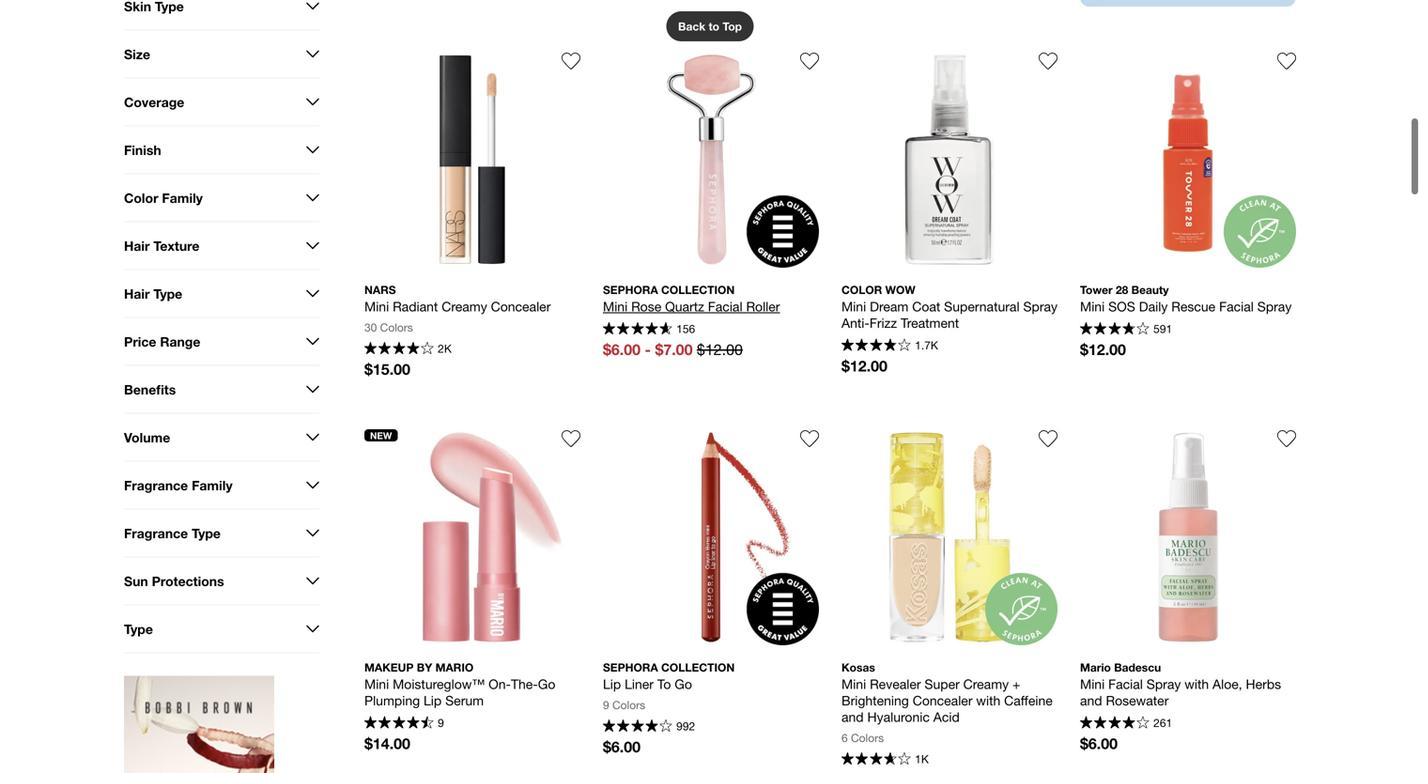 Task type: vqa. For each thing, say whether or not it's contained in the screenshot.


Task type: describe. For each thing, give the bounding box(es) containing it.
quartz
[[665, 298, 704, 314]]

tower 28 beauty - mini sos daily rescue facial spray image
[[1080, 51, 1296, 268]]

size
[[124, 46, 150, 62]]

hair type
[[124, 286, 182, 301]]

makeup by mario - mini moistureglow™ on-the-go plumping lip serum image
[[364, 429, 580, 645]]

tower 28 beauty mini sos daily rescue facial spray
[[1080, 283, 1292, 314]]

sephora for liner
[[603, 661, 658, 674]]

top
[[723, 20, 742, 33]]

rescue
[[1171, 298, 1216, 314]]

1k
[[915, 752, 929, 766]]

revealer
[[870, 676, 921, 692]]

$12.00 for mini sos daily rescue facial spray
[[1080, 340, 1126, 358]]

volume button
[[124, 414, 319, 461]]

price
[[124, 334, 156, 349]]

fragrance family button
[[124, 462, 319, 509]]

156
[[676, 322, 695, 335]]

mario
[[435, 661, 474, 674]]

size button
[[124, 31, 319, 77]]

tower
[[1080, 283, 1113, 296]]

caffeine
[[1004, 693, 1053, 708]]

price range
[[124, 334, 200, 349]]

type inside the type button
[[124, 621, 153, 637]]

herbs
[[1246, 676, 1281, 692]]

moistureglow™
[[393, 676, 485, 692]]

hyaluronic
[[867, 709, 930, 724]]

$6.00 down liner
[[603, 738, 641, 755]]

creamy inside kosas mini revealer super creamy + brightening concealer with caffeine and hyaluronic acid 6 colors
[[963, 676, 1009, 692]]

save with auto-replenish | get free shipping and 5% off subscripton deliveries on minis and travel sizes.  shop now > image
[[1080, 0, 1296, 6]]

sephora for rose
[[603, 283, 658, 296]]

6
[[842, 731, 848, 744]]

finish
[[124, 142, 161, 158]]

sun protections
[[124, 573, 224, 589]]

go inside "makeup by mario mini moistureglow™ on-the-go plumping lip serum"
[[538, 676, 555, 692]]

sign in to love makeup by mario - mini moistureglow™ on-the-go plumping lip serum image
[[562, 429, 580, 448]]

$14.00
[[364, 734, 410, 752]]

daily
[[1139, 298, 1168, 314]]

1k reviews element
[[915, 752, 929, 766]]

volume
[[124, 429, 170, 445]]

1.7k
[[915, 339, 938, 352]]

spray inside tower 28 beauty mini sos daily rescue facial spray
[[1257, 298, 1292, 314]]

the-
[[511, 676, 538, 692]]

9 inside sephora collection lip liner to go 9 colors
[[603, 698, 609, 711]]

coverage button
[[124, 78, 319, 125]]

sephora collection - mini rose quartz facial roller image
[[603, 51, 819, 268]]

sephora collection mini rose quartz facial roller
[[603, 283, 780, 314]]

4 stars element for mini facial spray with aloe, herbs and rosewater
[[1080, 716, 1149, 731]]

makeup
[[364, 661, 414, 674]]

hair type button
[[124, 270, 319, 317]]

color
[[842, 283, 882, 296]]

mini inside "makeup by mario mini moistureglow™ on-the-go plumping lip serum"
[[364, 676, 389, 692]]

back to top
[[678, 20, 742, 33]]

supernatural
[[944, 298, 1020, 314]]

591
[[1154, 322, 1172, 335]]

hair for hair texture
[[124, 238, 150, 253]]

sign in to love tower 28 beauty - mini sos daily rescue facial spray image
[[1277, 51, 1296, 70]]

collection for facial
[[661, 283, 735, 296]]

nars
[[364, 283, 396, 296]]

and inside mario badescu mini facial spray with aloe, herbs and rosewater
[[1080, 693, 1102, 708]]

sign in to love mario badescu - mini facial spray with aloe, herbs and rosewater image
[[1277, 429, 1296, 448]]

4.5 stars element for mini rose quartz facial roller
[[603, 322, 672, 337]]

fragrance type
[[124, 525, 221, 541]]

facial inside mario badescu mini facial spray with aloe, herbs and rosewater
[[1108, 676, 1143, 692]]

brightening
[[842, 693, 909, 708]]

liner
[[625, 676, 654, 692]]

spray inside mario badescu mini facial spray with aloe, herbs and rosewater
[[1147, 676, 1181, 692]]

concealer inside kosas mini revealer super creamy + brightening concealer with caffeine and hyaluronic acid 6 colors
[[913, 693, 973, 708]]

type for hair type
[[153, 286, 182, 301]]

rose
[[631, 298, 661, 314]]

range
[[160, 334, 200, 349]]

colors inside kosas mini revealer super creamy + brightening concealer with caffeine and hyaluronic acid 6 colors
[[851, 731, 884, 744]]

nars mini radiant creamy concealer 30 colors
[[364, 283, 551, 334]]

badescu
[[1114, 661, 1161, 674]]

to
[[657, 676, 671, 692]]

fragrance type button
[[124, 510, 319, 557]]

with inside mario badescu mini facial spray with aloe, herbs and rosewater
[[1185, 676, 1209, 692]]

sign in to love nars - mini radiant creamy concealer image
[[562, 51, 580, 70]]

spray inside the color wow mini dream coat supernatural spray anti-frizz treatment
[[1023, 298, 1058, 314]]

coat
[[912, 298, 940, 314]]

anti-
[[842, 315, 870, 330]]

frizz
[[870, 315, 897, 330]]

591 reviews element
[[1154, 322, 1172, 335]]

finish button
[[124, 126, 319, 173]]

radiant
[[393, 298, 438, 314]]

$6.00 down rosewater
[[1080, 734, 1118, 752]]

wow
[[885, 283, 915, 296]]

fragrance for fragrance family
[[124, 477, 188, 493]]

sephora collection lip liner to go 9 colors
[[603, 661, 735, 711]]

2k
[[438, 342, 452, 355]]

sun
[[124, 573, 148, 589]]

2k reviews element
[[438, 342, 452, 355]]

4 stars element for mini sos daily rescue facial spray
[[1080, 322, 1149, 337]]



Task type: locate. For each thing, give the bounding box(es) containing it.
kosas mini revealer super creamy + brightening concealer with caffeine and hyaluronic acid 6 colors
[[842, 661, 1056, 744]]

1 vertical spatial concealer
[[913, 693, 973, 708]]

color family button
[[124, 174, 319, 221]]

creamy left +
[[963, 676, 1009, 692]]

with left caffeine
[[976, 693, 1001, 708]]

hair texture
[[124, 238, 199, 253]]

2 horizontal spatial type
[[192, 525, 221, 541]]

1 horizontal spatial lip
[[603, 676, 621, 692]]

1 collection from the top
[[661, 283, 735, 296]]

$12.00 for mini dream coat supernatural spray anti-frizz treatment
[[842, 357, 888, 375]]

type down fragrance family button
[[192, 525, 221, 541]]

type inside hair type "button"
[[153, 286, 182, 301]]

go right to
[[675, 676, 692, 692]]

4.5 stars element up $14.00
[[364, 716, 434, 731]]

2 sephora from the top
[[603, 661, 658, 674]]

sign in to love sephora collection - lip liner to go image
[[800, 429, 819, 448]]

by
[[417, 661, 432, 674]]

aloe,
[[1213, 676, 1242, 692]]

1 horizontal spatial with
[[1185, 676, 1209, 692]]

mini inside mario badescu mini facial spray with aloe, herbs and rosewater
[[1080, 676, 1105, 692]]

$6.00
[[603, 340, 641, 358], [1080, 734, 1118, 752], [603, 738, 641, 755]]

mini down "nars"
[[364, 298, 389, 314]]

mini inside kosas mini revealer super creamy + brightening concealer with caffeine and hyaluronic acid 6 colors
[[842, 676, 866, 692]]

0 vertical spatial creamy
[[442, 298, 487, 314]]

colors
[[380, 321, 413, 334], [612, 698, 645, 711], [851, 731, 884, 744]]

sephora collection - lip liner to go image
[[603, 429, 819, 645]]

spray right 'rescue'
[[1257, 298, 1292, 314]]

9
[[603, 698, 609, 711], [438, 716, 444, 729]]

facial inside tower 28 beauty mini sos daily rescue facial spray
[[1219, 298, 1254, 314]]

and
[[1080, 693, 1102, 708], [842, 709, 864, 724]]

2 vertical spatial type
[[124, 621, 153, 637]]

colors inside sephora collection lip liner to go 9 colors
[[612, 698, 645, 711]]

benefits
[[124, 382, 176, 397]]

price range button
[[124, 318, 319, 365]]

1 vertical spatial hair
[[124, 286, 150, 301]]

1 vertical spatial sephora
[[603, 661, 658, 674]]

0 horizontal spatial with
[[976, 693, 1001, 708]]

colors right 6
[[851, 731, 884, 744]]

28
[[1116, 283, 1128, 296]]

156 reviews element
[[676, 322, 695, 335]]

on-
[[489, 676, 511, 692]]

1.7k reviews element
[[915, 339, 938, 352]]

1 vertical spatial collection
[[661, 661, 735, 674]]

0 vertical spatial family
[[162, 190, 203, 205]]

9 reviews element
[[438, 716, 444, 729]]

concealer
[[491, 298, 551, 314], [913, 693, 973, 708]]

mini down the mario at right
[[1080, 676, 1105, 692]]

0 horizontal spatial concealer
[[491, 298, 551, 314]]

type for fragrance type
[[192, 525, 221, 541]]

fragrance
[[124, 477, 188, 493], [124, 525, 188, 541]]

mini inside nars mini radiant creamy concealer 30 colors
[[364, 298, 389, 314]]

0 horizontal spatial colors
[[380, 321, 413, 334]]

fragrance for fragrance type
[[124, 525, 188, 541]]

collection up to
[[661, 661, 735, 674]]

facial up rosewater
[[1108, 676, 1143, 692]]

2 go from the left
[[675, 676, 692, 692]]

1 vertical spatial creamy
[[963, 676, 1009, 692]]

2 fragrance from the top
[[124, 525, 188, 541]]

go inside sephora collection lip liner to go 9 colors
[[675, 676, 692, 692]]

1 horizontal spatial concealer
[[913, 693, 973, 708]]

2 collection from the top
[[661, 661, 735, 674]]

0 vertical spatial 9
[[603, 698, 609, 711]]

collection
[[661, 283, 735, 296], [661, 661, 735, 674]]

hair inside "hair texture" button
[[124, 238, 150, 253]]

color wow mini dream coat supernatural spray anti-frizz treatment
[[842, 283, 1061, 330]]

sephora inside the sephora collection mini rose quartz facial roller
[[603, 283, 658, 296]]

0 vertical spatial concealer
[[491, 298, 551, 314]]

1 vertical spatial family
[[192, 477, 233, 493]]

1 horizontal spatial 4.5 stars element
[[603, 322, 672, 337]]

beauty
[[1132, 283, 1169, 296]]

0 vertical spatial collection
[[661, 283, 735, 296]]

+
[[1013, 676, 1020, 692]]

261 reviews element
[[1154, 716, 1172, 729]]

kosas
[[842, 661, 875, 674]]

with left aloe,
[[1185, 676, 1209, 692]]

mini down kosas
[[842, 676, 866, 692]]

back to top button
[[666, 11, 754, 41]]

fragrance inside button
[[124, 477, 188, 493]]

0 horizontal spatial go
[[538, 676, 555, 692]]

benefits button
[[124, 366, 319, 413]]

collection inside sephora collection lip liner to go 9 colors
[[661, 661, 735, 674]]

$6.00 - $7.00 $12.00
[[603, 340, 743, 358]]

sephora up rose in the top of the page
[[603, 283, 658, 296]]

colors inside nars mini radiant creamy concealer 30 colors
[[380, 321, 413, 334]]

to
[[709, 20, 719, 33]]

creamy up 2k reviews element
[[442, 298, 487, 314]]

fragrance down volume in the left of the page
[[124, 477, 188, 493]]

family for color family
[[162, 190, 203, 205]]

1 vertical spatial and
[[842, 709, 864, 724]]

1 horizontal spatial facial
[[1108, 676, 1143, 692]]

hair
[[124, 238, 150, 253], [124, 286, 150, 301]]

fragrance up the sun protections
[[124, 525, 188, 541]]

makeup by mario mini moistureglow™ on-the-go plumping lip serum
[[364, 661, 559, 708]]

1 sephora from the top
[[603, 283, 658, 296]]

2 vertical spatial colors
[[851, 731, 884, 744]]

2 horizontal spatial $12.00
[[1080, 340, 1126, 358]]

1 horizontal spatial type
[[153, 286, 182, 301]]

lip down moistureglow™ at the left bottom of the page
[[424, 693, 442, 708]]

with inside kosas mini revealer super creamy + brightening concealer with caffeine and hyaluronic acid 6 colors
[[976, 693, 1001, 708]]

mini down makeup
[[364, 676, 389, 692]]

4.5 stars element
[[603, 322, 672, 337], [364, 716, 434, 731]]

1 horizontal spatial 9
[[603, 698, 609, 711]]

mario badescu - mini facial spray with aloe, herbs and rosewater image
[[1080, 429, 1296, 645]]

0 vertical spatial 4.5 stars element
[[603, 322, 672, 337]]

mini inside the sephora collection mini rose quartz facial roller
[[603, 298, 628, 314]]

1 vertical spatial type
[[192, 525, 221, 541]]

treatment
[[901, 315, 959, 330]]

sign in to love color wow - mini dream coat supernatural spray anti-frizz treatment image
[[1039, 51, 1058, 70]]

type
[[153, 286, 182, 301], [192, 525, 221, 541], [124, 621, 153, 637]]

facial left roller at top
[[708, 298, 743, 314]]

family inside color family button
[[162, 190, 203, 205]]

sign in to love kosas - mini revealer super creamy + brightening concealer with caffeine and hyaluronic acid image
[[1039, 429, 1058, 448]]

family down volume button at the left bottom of the page
[[192, 477, 233, 493]]

facial right 'rescue'
[[1219, 298, 1254, 314]]

collection up the quartz
[[661, 283, 735, 296]]

mario
[[1080, 661, 1111, 674]]

sign in to love sephora collection - mini rose quartz facial roller image
[[800, 51, 819, 70]]

-
[[645, 340, 651, 358]]

lip left liner
[[603, 676, 621, 692]]

plumping
[[364, 693, 420, 708]]

$12.00
[[1080, 340, 1126, 358], [697, 341, 743, 358], [842, 357, 888, 375]]

family right the color
[[162, 190, 203, 205]]

0 horizontal spatial type
[[124, 621, 153, 637]]

0 horizontal spatial creamy
[[442, 298, 487, 314]]

roller
[[746, 298, 780, 314]]

0 horizontal spatial and
[[842, 709, 864, 724]]

4 stars element down liner
[[603, 719, 672, 734]]

0 vertical spatial hair
[[124, 238, 150, 253]]

sephora up liner
[[603, 661, 658, 674]]

go right on-
[[538, 676, 555, 692]]

992
[[676, 720, 695, 733]]

$12.00 down anti- at right
[[842, 357, 888, 375]]

color
[[124, 190, 158, 205]]

sun protections button
[[124, 557, 319, 604]]

0 horizontal spatial $12.00
[[697, 341, 743, 358]]

1 vertical spatial with
[[976, 693, 1001, 708]]

2 horizontal spatial spray
[[1257, 298, 1292, 314]]

0 vertical spatial type
[[153, 286, 182, 301]]

sos
[[1108, 298, 1135, 314]]

1 vertical spatial 4.5 stars element
[[364, 716, 434, 731]]

lip inside "makeup by mario mini moistureglow™ on-the-go plumping lip serum"
[[424, 693, 442, 708]]

0 horizontal spatial lip
[[424, 693, 442, 708]]

0 vertical spatial with
[[1185, 676, 1209, 692]]

hair up price
[[124, 286, 150, 301]]

2 hair from the top
[[124, 286, 150, 301]]

0 vertical spatial lip
[[603, 676, 621, 692]]

family for fragrance family
[[192, 477, 233, 493]]

$12.00 right $7.00
[[697, 341, 743, 358]]

concealer inside nars mini radiant creamy concealer 30 colors
[[491, 298, 551, 314]]

1 go from the left
[[538, 676, 555, 692]]

color family
[[124, 190, 203, 205]]

type up 'price range'
[[153, 286, 182, 301]]

serum
[[445, 693, 484, 708]]

0 horizontal spatial 9
[[438, 716, 444, 729]]

hair texture button
[[124, 222, 319, 269]]

1 hair from the top
[[124, 238, 150, 253]]

dream
[[870, 298, 909, 314]]

1 vertical spatial fragrance
[[124, 525, 188, 541]]

fragrance inside button
[[124, 525, 188, 541]]

0 vertical spatial sephora
[[603, 283, 658, 296]]

spray
[[1023, 298, 1058, 314], [1257, 298, 1292, 314], [1147, 676, 1181, 692]]

type button
[[124, 605, 319, 652]]

4 stars element for mini dream coat supernatural spray anti-frizz treatment
[[842, 338, 911, 353]]

1 horizontal spatial spray
[[1147, 676, 1181, 692]]

go
[[538, 676, 555, 692], [675, 676, 692, 692]]

1 horizontal spatial creamy
[[963, 676, 1009, 692]]

colors down liner
[[612, 698, 645, 711]]

and down the mario at right
[[1080, 693, 1102, 708]]

mini up anti- at right
[[842, 298, 866, 314]]

texture
[[153, 238, 199, 253]]

back
[[678, 20, 705, 33]]

mario badescu mini facial spray with aloe, herbs and rosewater
[[1080, 661, 1285, 708]]

and up 6
[[842, 709, 864, 724]]

1 horizontal spatial colors
[[612, 698, 645, 711]]

collection for go
[[661, 661, 735, 674]]

2 horizontal spatial colors
[[851, 731, 884, 744]]

$12.00 down sos
[[1080, 340, 1126, 358]]

acid
[[933, 709, 960, 724]]

hair for hair type
[[124, 286, 150, 301]]

type down sun
[[124, 621, 153, 637]]

1 horizontal spatial go
[[675, 676, 692, 692]]

kosas - mini revealer super creamy + brightening concealer with caffeine and hyaluronic acid image
[[842, 429, 1058, 645]]

nars - mini radiant creamy concealer image
[[364, 51, 580, 268]]

$15.00
[[364, 360, 410, 378]]

spray right the 'supernatural'
[[1023, 298, 1058, 314]]

image de bannière avec contenu sponsorisé image
[[124, 676, 274, 773]]

collection inside the sephora collection mini rose quartz facial roller
[[661, 283, 735, 296]]

4 stars element down rosewater
[[1080, 716, 1149, 731]]

4.5 stars element up -
[[603, 322, 672, 337]]

0 horizontal spatial 4.5 stars element
[[364, 716, 434, 731]]

lip inside sephora collection lip liner to go 9 colors
[[603, 676, 621, 692]]

1 horizontal spatial $12.00
[[842, 357, 888, 375]]

4 stars element down frizz
[[842, 338, 911, 353]]

fragrance family
[[124, 477, 233, 493]]

mini left rose in the top of the page
[[603, 298, 628, 314]]

992 reviews element
[[676, 720, 695, 733]]

261
[[1154, 716, 1172, 729]]

4.5 stars element for mini moistureglow™ on-the-go plumping lip serum
[[364, 716, 434, 731]]

4 stars element
[[1080, 322, 1149, 337], [842, 338, 911, 353], [364, 342, 434, 357], [1080, 716, 1149, 731], [603, 719, 672, 734]]

coverage
[[124, 94, 184, 110]]

0 horizontal spatial facial
[[708, 298, 743, 314]]

1 fragrance from the top
[[124, 477, 188, 493]]

mini inside the color wow mini dream coat supernatural spray anti-frizz treatment
[[842, 298, 866, 314]]

0 horizontal spatial spray
[[1023, 298, 1058, 314]]

new
[[370, 430, 392, 441]]

hair left texture
[[124, 238, 150, 253]]

1 vertical spatial lip
[[424, 693, 442, 708]]

0 vertical spatial fragrance
[[124, 477, 188, 493]]

creamy inside nars mini radiant creamy concealer 30 colors
[[442, 298, 487, 314]]

facial inside the sephora collection mini rose quartz facial roller
[[708, 298, 743, 314]]

sephora inside sephora collection lip liner to go 9 colors
[[603, 661, 658, 674]]

hair inside hair type "button"
[[124, 286, 150, 301]]

type inside fragrance type button
[[192, 525, 221, 541]]

colors right "30" at the top of page
[[380, 321, 413, 334]]

0 vertical spatial and
[[1080, 693, 1102, 708]]

$7.00
[[655, 340, 693, 358]]

mini down tower
[[1080, 298, 1105, 314]]

$6.00 left -
[[603, 340, 641, 358]]

4 stars element down sos
[[1080, 322, 1149, 337]]

family inside fragrance family button
[[192, 477, 233, 493]]

1 horizontal spatial and
[[1080, 693, 1102, 708]]

1 vertical spatial colors
[[612, 698, 645, 711]]

color wow - mini dream coat supernatural spray anti-frizz treatment image
[[842, 51, 1058, 268]]

sephora
[[603, 283, 658, 296], [603, 661, 658, 674]]

$12.00 inside $6.00 - $7.00 $12.00
[[697, 341, 743, 358]]

4 stars element up $15.00
[[364, 342, 434, 357]]

0 vertical spatial colors
[[380, 321, 413, 334]]

3.5 stars element
[[842, 752, 911, 767]]

super
[[925, 676, 960, 692]]

and inside kosas mini revealer super creamy + brightening concealer with caffeine and hyaluronic acid 6 colors
[[842, 709, 864, 724]]

2 horizontal spatial facial
[[1219, 298, 1254, 314]]

rosewater
[[1106, 693, 1169, 708]]

protections
[[152, 573, 224, 589]]

with
[[1185, 676, 1209, 692], [976, 693, 1001, 708]]

30
[[364, 321, 377, 334]]

spray down badescu
[[1147, 676, 1181, 692]]

mini inside tower 28 beauty mini sos daily rescue facial spray
[[1080, 298, 1105, 314]]

1 vertical spatial 9
[[438, 716, 444, 729]]



